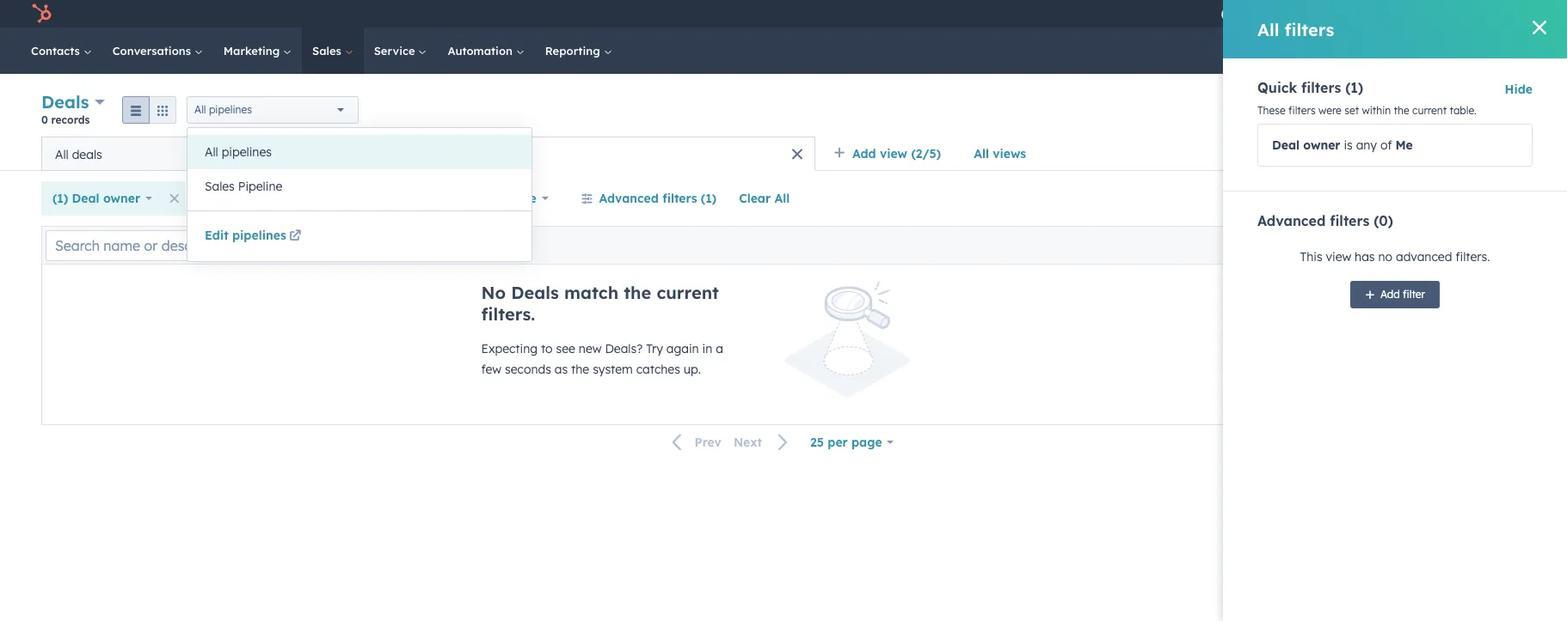 Task type: vqa. For each thing, say whether or not it's contained in the screenshot.
Connect
no



Task type: describe. For each thing, give the bounding box(es) containing it.
records
[[51, 114, 90, 126]]

date for close date
[[509, 191, 537, 206]]

edit for edit columns
[[1448, 239, 1467, 252]]

add view (2/5)
[[853, 146, 941, 162]]

filters for advanced filters (1)
[[663, 191, 697, 206]]

export
[[1383, 239, 1416, 252]]

0 vertical spatial deal
[[1272, 138, 1300, 153]]

25
[[810, 435, 824, 451]]

hide button
[[1505, 79, 1533, 100]]

last activity date button
[[312, 182, 452, 216]]

were
[[1319, 104, 1342, 117]]

create for create deal
[[1455, 104, 1488, 117]]

0 vertical spatial the
[[1394, 104, 1410, 117]]

notifications image
[[1442, 8, 1457, 23]]

again
[[667, 342, 699, 357]]

contacts link
[[21, 28, 102, 74]]

date for create date
[[251, 191, 278, 206]]

no
[[1379, 249, 1393, 265]]

conversations
[[112, 44, 194, 58]]

clear
[[739, 191, 771, 206]]

0 records
[[41, 114, 90, 126]]

deals banner
[[41, 89, 1526, 137]]

the inside the no deals match the current filters.
[[624, 282, 651, 304]]

edit columns button
[[1437, 234, 1522, 257]]

import button
[[1367, 97, 1430, 124]]

this
[[1300, 249, 1323, 265]]

add view (2/5) button
[[822, 137, 963, 171]]

quick filters (1)
[[1258, 79, 1364, 96]]

this view has no advanced filters.
[[1300, 249, 1490, 265]]

any
[[1356, 138, 1377, 153]]

is
[[1344, 138, 1353, 153]]

marketing
[[224, 44, 283, 58]]

seconds
[[505, 362, 551, 378]]

catches
[[636, 362, 680, 378]]

per
[[828, 435, 848, 451]]

all inside popup button
[[194, 103, 206, 116]]

all left views
[[974, 146, 989, 162]]

prev
[[695, 435, 722, 451]]

my deals button
[[428, 137, 816, 171]]

1 link opens in a new window image from the top
[[289, 227, 301, 248]]

sales for sales pipeline
[[205, 179, 235, 194]]

clear all button
[[728, 182, 801, 216]]

create deal
[[1455, 104, 1511, 117]]

group inside deals banner
[[122, 96, 176, 123]]

edit pipelines link
[[205, 225, 304, 248]]

next
[[734, 435, 762, 451]]

marketing link
[[213, 28, 302, 74]]

last
[[323, 191, 348, 206]]

search image
[[1531, 45, 1543, 57]]

my
[[442, 147, 459, 162]]

deal
[[1491, 104, 1511, 117]]

in
[[702, 342, 713, 357]]

to
[[541, 342, 553, 357]]

deals?
[[605, 342, 643, 357]]

has
[[1355, 249, 1375, 265]]

pipelines for edit pipelines link
[[232, 228, 286, 243]]

25 per page button
[[799, 426, 905, 460]]

my deals
[[442, 147, 493, 162]]

close date
[[473, 191, 537, 206]]

calling icon button
[[1305, 3, 1334, 25]]

close
[[473, 191, 505, 206]]

try
[[646, 342, 663, 357]]

search button
[[1523, 36, 1552, 65]]

25 per page
[[810, 435, 882, 451]]

all pipelines inside all pipelines popup button
[[194, 103, 252, 116]]

actions button
[[1281, 97, 1356, 124]]

reporting
[[545, 44, 603, 58]]

advanced
[[1396, 249, 1452, 265]]

set
[[1345, 104, 1359, 117]]

up.
[[684, 362, 701, 378]]

all right upgrade image on the right top of the page
[[1258, 18, 1280, 40]]

as
[[555, 362, 568, 378]]

marketplaces button
[[1337, 0, 1374, 28]]

expecting to see new deals? try again in a few seconds as the system catches up.
[[481, 342, 723, 378]]

view for has
[[1326, 249, 1352, 265]]

all inside button
[[55, 147, 69, 162]]

0 vertical spatial owner
[[1304, 138, 1341, 153]]

help button
[[1377, 0, 1406, 28]]

brad klo image
[[1478, 6, 1493, 22]]

me
[[1396, 138, 1413, 153]]

2 date from the left
[[401, 191, 429, 206]]

(1) deal owner
[[52, 191, 140, 206]]

settings image
[[1413, 7, 1428, 23]]

hubspot link
[[21, 3, 65, 24]]

page
[[852, 435, 882, 451]]

abc button
[[1467, 0, 1545, 28]]

all views
[[974, 146, 1026, 162]]

Search HubSpot search field
[[1326, 36, 1536, 65]]

add filter
[[1381, 288, 1425, 301]]

pagination navigation
[[662, 432, 799, 455]]

edit columns
[[1448, 239, 1511, 252]]

settings link
[[1410, 5, 1431, 23]]

all deals button
[[41, 137, 428, 171]]

Search name or description search field
[[46, 230, 255, 261]]

all pipelines button
[[187, 96, 359, 123]]

add for add filter
[[1381, 288, 1400, 301]]

within
[[1362, 104, 1391, 117]]

2 link opens in a new window image from the top
[[289, 231, 301, 243]]



Task type: locate. For each thing, give the bounding box(es) containing it.
(1) inside 'popup button'
[[52, 191, 68, 206]]

pipelines for all pipelines button
[[222, 145, 272, 160]]

export button
[[1372, 234, 1427, 257]]

0 horizontal spatial (1)
[[52, 191, 68, 206]]

the
[[1394, 104, 1410, 117], [624, 282, 651, 304], [571, 362, 589, 378]]

filters up the actions 'popup button'
[[1302, 79, 1341, 96]]

date right the close
[[509, 191, 537, 206]]

quick
[[1258, 79, 1297, 96]]

1 horizontal spatial filters.
[[1456, 249, 1490, 265]]

1 horizontal spatial deals
[[462, 147, 493, 162]]

deals inside popup button
[[41, 91, 89, 113]]

advanced filters (1) button
[[570, 182, 728, 216]]

pipelines inside popup button
[[209, 103, 252, 116]]

0 vertical spatial view
[[880, 146, 908, 162]]

hide
[[1505, 82, 1533, 97]]

create inside create date popup button
[[207, 191, 247, 206]]

deals
[[72, 147, 102, 162], [462, 147, 493, 162]]

all up sales pipeline at the top left of page
[[205, 145, 218, 160]]

1 vertical spatial pipelines
[[222, 145, 272, 160]]

filters down my deals button
[[663, 191, 697, 206]]

filters for quick filters (1)
[[1302, 79, 1341, 96]]

create up the edit pipelines
[[207, 191, 247, 206]]

current inside the no deals match the current filters.
[[657, 282, 719, 304]]

view left "has"
[[1326, 249, 1352, 265]]

view for (2/5)
[[880, 146, 908, 162]]

2 horizontal spatial date
[[509, 191, 537, 206]]

all views link
[[963, 137, 1038, 171]]

create for create date
[[207, 191, 247, 206]]

conversations link
[[102, 28, 213, 74]]

date inside 'popup button'
[[509, 191, 537, 206]]

deal
[[1272, 138, 1300, 153], [72, 191, 99, 206]]

1 horizontal spatial owner
[[1304, 138, 1341, 153]]

these
[[1258, 104, 1286, 117]]

0 vertical spatial filters.
[[1456, 249, 1490, 265]]

deals inside button
[[462, 147, 493, 162]]

1 horizontal spatial sales
[[312, 44, 345, 58]]

link opens in a new window image
[[289, 227, 301, 248], [289, 231, 301, 243]]

0 horizontal spatial view
[[880, 146, 908, 162]]

close image
[[1533, 21, 1547, 34]]

filters. for no deals match the current filters.
[[481, 304, 535, 325]]

date
[[251, 191, 278, 206], [401, 191, 429, 206], [509, 191, 537, 206]]

add
[[853, 146, 876, 162], [1381, 288, 1400, 301]]

system
[[593, 362, 633, 378]]

add for add view (2/5)
[[853, 146, 876, 162]]

list box
[[188, 128, 532, 211]]

no
[[481, 282, 506, 304]]

deal owner is any of me
[[1272, 138, 1413, 153]]

0 vertical spatial pipelines
[[209, 103, 252, 116]]

columns
[[1470, 239, 1511, 252]]

1 horizontal spatial date
[[401, 191, 429, 206]]

advanced for advanced filters (0)
[[1258, 212, 1326, 230]]

date up edit pipelines link
[[251, 191, 278, 206]]

deals up '0 records' at the left top of the page
[[41, 91, 89, 113]]

1 deals from the left
[[72, 147, 102, 162]]

all pipelines up all deals button
[[194, 103, 252, 116]]

owner up search name or description search field
[[103, 191, 140, 206]]

deals inside button
[[72, 147, 102, 162]]

add inside the add filter button
[[1381, 288, 1400, 301]]

(1) down all deals
[[52, 191, 68, 206]]

filters left (0)
[[1330, 212, 1370, 230]]

edit pipelines
[[205, 228, 286, 243]]

sales pipeline
[[205, 179, 282, 194]]

(1) inside button
[[701, 191, 717, 206]]

new
[[579, 342, 602, 357]]

current left table.
[[1413, 104, 1447, 117]]

0 horizontal spatial filters.
[[481, 304, 535, 325]]

0 vertical spatial deals
[[41, 91, 89, 113]]

automation link
[[437, 28, 535, 74]]

create left deal
[[1455, 104, 1488, 117]]

all right clear
[[775, 191, 790, 206]]

these filters were set within the current table.
[[1258, 104, 1477, 117]]

1 vertical spatial create
[[207, 191, 247, 206]]

views
[[993, 146, 1026, 162]]

0 horizontal spatial add
[[853, 146, 876, 162]]

1 vertical spatial current
[[657, 282, 719, 304]]

calling icon image
[[1312, 7, 1327, 22]]

all pipelines up sales pipeline at the top left of page
[[205, 145, 272, 160]]

filters. inside the no deals match the current filters.
[[481, 304, 535, 325]]

0 horizontal spatial deal
[[72, 191, 99, 206]]

of
[[1381, 138, 1392, 153]]

1 vertical spatial the
[[624, 282, 651, 304]]

advanced down my deals button
[[599, 191, 659, 206]]

all filters
[[1258, 18, 1334, 40]]

deals right no
[[511, 282, 559, 304]]

sales link
[[302, 28, 364, 74]]

0 horizontal spatial create
[[207, 191, 247, 206]]

edit
[[205, 228, 229, 243], [1448, 239, 1467, 252]]

the right match on the top of the page
[[624, 282, 651, 304]]

filter
[[1403, 288, 1425, 301]]

(2/5)
[[911, 146, 941, 162]]

menu containing abc
[[1208, 0, 1547, 28]]

add left filter
[[1381, 288, 1400, 301]]

help image
[[1384, 8, 1399, 23]]

filters. for this view has no advanced filters.
[[1456, 249, 1490, 265]]

0 horizontal spatial the
[[571, 362, 589, 378]]

0 horizontal spatial owner
[[103, 191, 140, 206]]

menu item
[[1300, 0, 1303, 28]]

all up all deals button
[[194, 103, 206, 116]]

sales for sales
[[312, 44, 345, 58]]

the right the 'as'
[[571, 362, 589, 378]]

deal down all deals
[[72, 191, 99, 206]]

(1) left clear
[[701, 191, 717, 206]]

upgrade image
[[1220, 8, 1236, 23]]

sales inside button
[[205, 179, 235, 194]]

upgrade
[[1239, 9, 1288, 22]]

0 vertical spatial create
[[1455, 104, 1488, 117]]

pipelines down create date popup button
[[232, 228, 286, 243]]

activity
[[352, 191, 398, 206]]

3 date from the left
[[509, 191, 537, 206]]

filters for these filters were set within the current table.
[[1289, 104, 1316, 117]]

list box containing all pipelines
[[188, 128, 532, 211]]

edit for edit pipelines
[[205, 228, 229, 243]]

a
[[716, 342, 723, 357]]

2 horizontal spatial the
[[1394, 104, 1410, 117]]

1 vertical spatial owner
[[103, 191, 140, 206]]

filters for advanced filters (0)
[[1330, 212, 1370, 230]]

sales left the service
[[312, 44, 345, 58]]

filters. right advanced
[[1456, 249, 1490, 265]]

pipelines inside button
[[222, 145, 272, 160]]

deals button
[[41, 89, 105, 114]]

pipeline
[[238, 179, 282, 194]]

2 vertical spatial the
[[571, 362, 589, 378]]

1 vertical spatial deals
[[511, 282, 559, 304]]

pipelines up all deals button
[[209, 103, 252, 116]]

1 horizontal spatial view
[[1326, 249, 1352, 265]]

(0)
[[1374, 212, 1394, 230]]

0 horizontal spatial deals
[[41, 91, 89, 113]]

filters. up expecting
[[481, 304, 535, 325]]

1 vertical spatial add
[[1381, 288, 1400, 301]]

last activity date
[[323, 191, 429, 206]]

1 horizontal spatial current
[[1413, 104, 1447, 117]]

2 deals from the left
[[462, 147, 493, 162]]

no deals match the current filters.
[[481, 282, 719, 325]]

filters inside button
[[663, 191, 697, 206]]

sales pipeline button
[[188, 169, 532, 204]]

advanced inside button
[[599, 191, 659, 206]]

create inside create deal button
[[1455, 104, 1488, 117]]

service link
[[364, 28, 437, 74]]

add filter button
[[1351, 281, 1440, 309]]

hubspot image
[[31, 3, 52, 24]]

automation
[[448, 44, 516, 58]]

1 horizontal spatial advanced
[[1258, 212, 1326, 230]]

deals for my deals
[[462, 147, 493, 162]]

deals for all deals
[[72, 147, 102, 162]]

1 horizontal spatial add
[[1381, 288, 1400, 301]]

few
[[481, 362, 502, 378]]

deal inside (1) deal owner 'popup button'
[[72, 191, 99, 206]]

deal down these
[[1272, 138, 1300, 153]]

pipelines up sales pipeline at the top left of page
[[222, 145, 272, 160]]

owner inside 'popup button'
[[103, 191, 140, 206]]

1 vertical spatial filters.
[[481, 304, 535, 325]]

date right activity
[[401, 191, 429, 206]]

actions
[[1295, 104, 1331, 117]]

all pipelines
[[194, 103, 252, 116], [205, 145, 272, 160]]

1 vertical spatial sales
[[205, 179, 235, 194]]

deals inside the no deals match the current filters.
[[511, 282, 559, 304]]

filters for all filters
[[1285, 18, 1334, 40]]

filters down "quick filters (1)"
[[1289, 104, 1316, 117]]

0 horizontal spatial deals
[[72, 147, 102, 162]]

owner
[[1304, 138, 1341, 153], [103, 191, 140, 206]]

0 vertical spatial all pipelines
[[194, 103, 252, 116]]

the right the "within"
[[1394, 104, 1410, 117]]

filters left marketplaces icon at the right
[[1285, 18, 1334, 40]]

add left (2/5)
[[853, 146, 876, 162]]

current
[[1413, 104, 1447, 117], [657, 282, 719, 304]]

view inside popup button
[[880, 146, 908, 162]]

0 horizontal spatial advanced
[[599, 191, 659, 206]]

create date
[[207, 191, 278, 206]]

all pipelines button
[[188, 135, 532, 169]]

0 vertical spatial advanced
[[599, 191, 659, 206]]

menu
[[1208, 0, 1547, 28]]

sales
[[312, 44, 345, 58], [205, 179, 235, 194]]

prev button
[[662, 432, 728, 455]]

see
[[556, 342, 575, 357]]

table.
[[1450, 104, 1477, 117]]

(1) up 'set'
[[1346, 79, 1364, 96]]

contacts
[[31, 44, 83, 58]]

1 horizontal spatial deals
[[511, 282, 559, 304]]

2 horizontal spatial (1)
[[1346, 79, 1364, 96]]

advanced for advanced filters (1)
[[599, 191, 659, 206]]

1 horizontal spatial the
[[624, 282, 651, 304]]

view left (2/5)
[[880, 146, 908, 162]]

owner left is
[[1304, 138, 1341, 153]]

all deals
[[55, 147, 102, 162]]

all down '0 records' at the left top of the page
[[55, 147, 69, 162]]

the inside the expecting to see new deals? try again in a few seconds as the system catches up.
[[571, 362, 589, 378]]

1 vertical spatial view
[[1326, 249, 1352, 265]]

create date button
[[196, 182, 301, 216]]

match
[[564, 282, 619, 304]]

1 vertical spatial advanced
[[1258, 212, 1326, 230]]

(1) for quick filters (1)
[[1346, 79, 1364, 96]]

0 vertical spatial current
[[1413, 104, 1447, 117]]

edit inside button
[[1448, 239, 1467, 252]]

edit left columns
[[1448, 239, 1467, 252]]

(1) for advanced filters (1)
[[701, 191, 717, 206]]

group
[[122, 96, 176, 123]]

0 horizontal spatial current
[[657, 282, 719, 304]]

marketplaces image
[[1348, 8, 1363, 23]]

all pipelines inside all pipelines button
[[205, 145, 272, 160]]

1 horizontal spatial edit
[[1448, 239, 1467, 252]]

2 vertical spatial pipelines
[[232, 228, 286, 243]]

reporting link
[[535, 28, 622, 74]]

1 date from the left
[[251, 191, 278, 206]]

1 horizontal spatial deal
[[1272, 138, 1300, 153]]

0 horizontal spatial sales
[[205, 179, 235, 194]]

1 horizontal spatial (1)
[[701, 191, 717, 206]]

0 horizontal spatial edit
[[205, 228, 229, 243]]

service
[[374, 44, 418, 58]]

0 vertical spatial sales
[[312, 44, 345, 58]]

deals down records
[[72, 147, 102, 162]]

add inside add view (2/5) popup button
[[853, 146, 876, 162]]

deals right my
[[462, 147, 493, 162]]

0
[[41, 114, 48, 126]]

1 horizontal spatial create
[[1455, 104, 1488, 117]]

1 vertical spatial all pipelines
[[205, 145, 272, 160]]

sales down all deals button
[[205, 179, 235, 194]]

create deal button
[[1441, 97, 1526, 124]]

current up again on the bottom of page
[[657, 282, 719, 304]]

advanced up 'this'
[[1258, 212, 1326, 230]]

pipelines
[[209, 103, 252, 116], [222, 145, 272, 160], [232, 228, 286, 243]]

0 vertical spatial add
[[853, 146, 876, 162]]

all
[[1258, 18, 1280, 40], [194, 103, 206, 116], [205, 145, 218, 160], [974, 146, 989, 162], [55, 147, 69, 162], [775, 191, 790, 206]]

edit down the create date
[[205, 228, 229, 243]]

filters
[[1285, 18, 1334, 40], [1302, 79, 1341, 96], [1289, 104, 1316, 117], [663, 191, 697, 206], [1330, 212, 1370, 230]]

1 vertical spatial deal
[[72, 191, 99, 206]]

advanced filters (0)
[[1258, 212, 1394, 230]]

0 horizontal spatial date
[[251, 191, 278, 206]]



